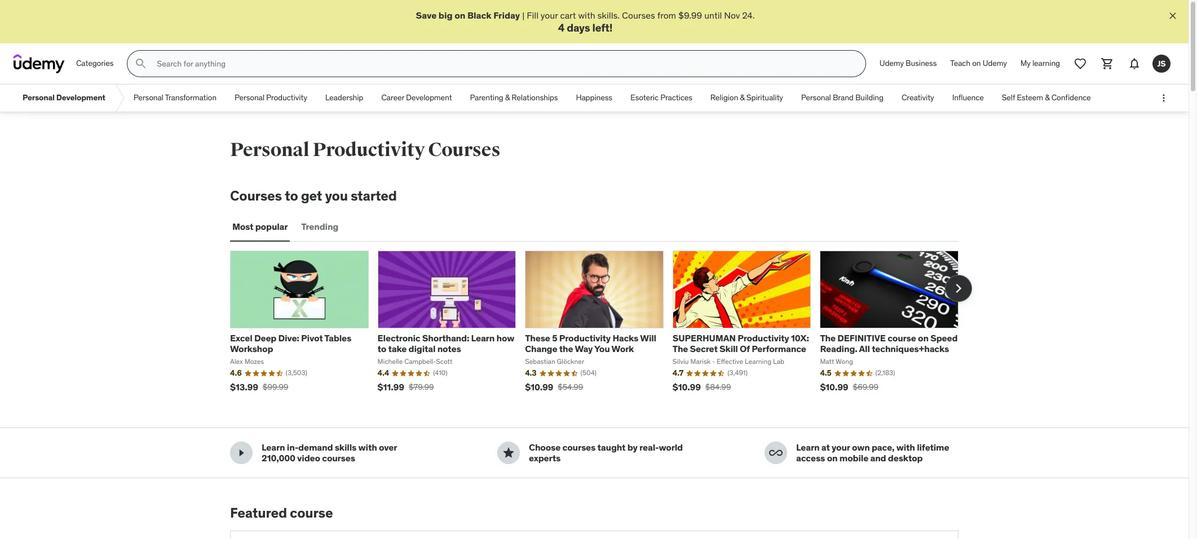 Task type: describe. For each thing, give the bounding box(es) containing it.
personal productivity courses
[[230, 138, 500, 162]]

real-
[[640, 442, 659, 453]]

superhuman
[[673, 333, 736, 344]]

techniques+hacks
[[872, 344, 949, 355]]

friday
[[494, 10, 520, 21]]

by
[[628, 442, 638, 453]]

practices
[[661, 93, 693, 103]]

personal for personal brand building
[[801, 93, 831, 103]]

notifications image
[[1128, 57, 1142, 71]]

personal development link
[[14, 85, 114, 112]]

definitive
[[838, 333, 886, 344]]

personal for personal development
[[23, 93, 55, 103]]

influence
[[953, 93, 984, 103]]

access
[[796, 453, 825, 464]]

hacks
[[613, 333, 639, 344]]

5
[[552, 333, 557, 344]]

more subcategory menu links image
[[1159, 93, 1170, 104]]

medium image for choose
[[502, 447, 516, 460]]

personal for personal transformation
[[134, 93, 163, 103]]

leadership link
[[316, 85, 372, 112]]

how
[[497, 333, 515, 344]]

religion & spirituality link
[[702, 85, 792, 112]]

arrow pointing to subcategory menu links image
[[114, 85, 125, 112]]

esteem
[[1017, 93, 1044, 103]]

with inside the learn in-demand skills with over 210,000 video courses
[[359, 442, 377, 453]]

relationships
[[512, 93, 558, 103]]

religion
[[711, 93, 738, 103]]

the inside the definitive course on speed reading. all techniques+hacks
[[820, 333, 836, 344]]

personal brand building
[[801, 93, 884, 103]]

most
[[232, 221, 253, 233]]

& inside "link"
[[1045, 93, 1050, 103]]

happiness
[[576, 93, 613, 103]]

left!
[[593, 21, 613, 35]]

brand
[[833, 93, 854, 103]]

productivity inside these 5 productivity hacks will change the way you work
[[559, 333, 611, 344]]

your inside the save big on black friday | fill your cart with skills. courses from $9.99 until nov 24. 4 days left!
[[541, 10, 558, 21]]

0 vertical spatial to
[[285, 187, 298, 205]]

on inside the definitive course on speed reading. all techniques+hacks
[[918, 333, 929, 344]]

skills
[[335, 442, 357, 453]]

learning
[[1033, 58, 1060, 68]]

personal for personal productivity courses
[[230, 138, 309, 162]]

udemy business
[[880, 58, 937, 68]]

choose
[[529, 442, 561, 453]]

medium image
[[235, 447, 248, 460]]

demand
[[298, 442, 333, 453]]

taught
[[598, 442, 626, 453]]

speed
[[931, 333, 958, 344]]

career development
[[381, 93, 452, 103]]

teach
[[951, 58, 971, 68]]

productivity for personal productivity
[[266, 93, 307, 103]]

excel
[[230, 333, 252, 344]]

experts
[[529, 453, 561, 464]]

notes
[[438, 344, 461, 355]]

save big on black friday | fill your cart with skills. courses from $9.99 until nov 24. 4 days left!
[[416, 10, 755, 35]]

skill
[[720, 344, 738, 355]]

courses inside choose courses taught by real-world experts
[[563, 442, 596, 453]]

excel deep dive: pivot tables workshop link
[[230, 333, 352, 355]]

religion & spirituality
[[711, 93, 783, 103]]

performance
[[752, 344, 806, 355]]

development for career development
[[406, 93, 452, 103]]

wishlist image
[[1074, 57, 1088, 71]]

on inside learn at your own pace, with lifetime access on mobile and desktop
[[827, 453, 838, 464]]

all
[[859, 344, 870, 355]]

big
[[439, 10, 453, 21]]

business
[[906, 58, 937, 68]]

in-
[[287, 442, 298, 453]]

productivity for personal productivity courses
[[313, 138, 425, 162]]

on inside the save big on black friday | fill your cart with skills. courses from $9.99 until nov 24. 4 days left!
[[455, 10, 466, 21]]

fill
[[527, 10, 539, 21]]

development for personal development
[[56, 93, 105, 103]]

|
[[522, 10, 525, 21]]

superhuman productivity 10x: the secret skill of performance link
[[673, 333, 809, 355]]

personal transformation
[[134, 93, 217, 103]]

way
[[575, 344, 593, 355]]

change
[[525, 344, 558, 355]]

esoteric
[[631, 93, 659, 103]]

building
[[856, 93, 884, 103]]

until
[[705, 10, 722, 21]]

take
[[388, 344, 407, 355]]

course inside the definitive course on speed reading. all techniques+hacks
[[888, 333, 916, 344]]

digital
[[409, 344, 436, 355]]

4
[[558, 21, 565, 35]]

$9.99
[[679, 10, 702, 21]]

dive:
[[278, 333, 299, 344]]

tables
[[325, 333, 352, 344]]

parenting & relationships link
[[461, 85, 567, 112]]

career
[[381, 93, 404, 103]]

choose courses taught by real-world experts
[[529, 442, 683, 464]]

210,000
[[262, 453, 295, 464]]

work
[[612, 344, 634, 355]]

with inside learn at your own pace, with lifetime access on mobile and desktop
[[897, 442, 915, 453]]

spirituality
[[747, 93, 783, 103]]

trending button
[[299, 214, 341, 241]]

superhuman productivity 10x: the secret skill of performance
[[673, 333, 809, 355]]



Task type: vqa. For each thing, say whether or not it's contained in the screenshot.
BUSINESS ANALYTICS & INTELLIGENCE button
no



Task type: locate. For each thing, give the bounding box(es) containing it.
1 horizontal spatial courses
[[563, 442, 596, 453]]

2 horizontal spatial &
[[1045, 93, 1050, 103]]

nov
[[724, 10, 740, 21]]

0 horizontal spatial udemy
[[880, 58, 904, 68]]

your inside learn at your own pace, with lifetime access on mobile and desktop
[[832, 442, 850, 453]]

carousel element
[[230, 251, 972, 401]]

on left the mobile
[[827, 453, 838, 464]]

productivity inside "superhuman productivity 10x: the secret skill of performance"
[[738, 333, 789, 344]]

0 horizontal spatial courses
[[230, 187, 282, 205]]

electronic shorthand: learn how to take digital notes link
[[378, 333, 515, 355]]

courses left "taught" in the bottom of the page
[[563, 442, 596, 453]]

personal development
[[23, 93, 105, 103]]

&
[[505, 93, 510, 103], [740, 93, 745, 103], [1045, 93, 1050, 103]]

1 & from the left
[[505, 93, 510, 103]]

2 & from the left
[[740, 93, 745, 103]]

reading.
[[820, 344, 858, 355]]

1 horizontal spatial courses
[[428, 138, 500, 162]]

from
[[658, 10, 676, 21]]

productivity for superhuman productivity 10x: the secret skill of performance
[[738, 333, 789, 344]]

started
[[351, 187, 397, 205]]

0 horizontal spatial course
[[290, 505, 333, 522]]

submit search image
[[134, 57, 148, 71]]

my learning link
[[1014, 50, 1067, 77]]

1 development from the left
[[56, 93, 105, 103]]

1 vertical spatial your
[[832, 442, 850, 453]]

2 development from the left
[[406, 93, 452, 103]]

courses inside the save big on black friday | fill your cart with skills. courses from $9.99 until nov 24. 4 days left!
[[622, 10, 655, 21]]

desktop
[[888, 453, 923, 464]]

2 udemy from the left
[[983, 58, 1007, 68]]

course right featured
[[290, 505, 333, 522]]

lifetime
[[917, 442, 950, 453]]

your right at
[[832, 442, 850, 453]]

on right 'teach' on the top right
[[973, 58, 981, 68]]

self
[[1002, 93, 1015, 103]]

own
[[852, 442, 870, 453]]

secret
[[690, 344, 718, 355]]

0 horizontal spatial &
[[505, 93, 510, 103]]

to inside 'electronic shorthand: learn how to take digital notes'
[[378, 344, 386, 355]]

parenting & relationships
[[470, 93, 558, 103]]

parenting
[[470, 93, 503, 103]]

0 horizontal spatial learn
[[262, 442, 285, 453]]

the inside "superhuman productivity 10x: the secret skill of performance"
[[673, 344, 688, 355]]

days
[[567, 21, 590, 35]]

your
[[541, 10, 558, 21], [832, 442, 850, 453]]

black
[[468, 10, 492, 21]]

to left get in the left top of the page
[[285, 187, 298, 205]]

the definitive course on speed reading. all techniques+hacks
[[820, 333, 958, 355]]

shorthand:
[[422, 333, 469, 344]]

0 horizontal spatial medium image
[[502, 447, 516, 460]]

learn left how
[[471, 333, 495, 344]]

1 horizontal spatial the
[[820, 333, 836, 344]]

0 vertical spatial courses
[[622, 10, 655, 21]]

1 vertical spatial course
[[290, 505, 333, 522]]

development
[[56, 93, 105, 103], [406, 93, 452, 103]]

2 horizontal spatial with
[[897, 442, 915, 453]]

medium image left access
[[769, 447, 783, 460]]

skills.
[[598, 10, 620, 21]]

learn at your own pace, with lifetime access on mobile and desktop
[[796, 442, 950, 464]]

world
[[659, 442, 683, 453]]

with
[[578, 10, 595, 21], [359, 442, 377, 453], [897, 442, 915, 453]]

creativity
[[902, 93, 934, 103]]

1 horizontal spatial course
[[888, 333, 916, 344]]

learn left at
[[796, 442, 820, 453]]

0 horizontal spatial courses
[[322, 453, 355, 464]]

1 horizontal spatial udemy
[[983, 58, 1007, 68]]

0 vertical spatial your
[[541, 10, 558, 21]]

on left speed
[[918, 333, 929, 344]]

learn left in-
[[262, 442, 285, 453]]

js
[[1158, 59, 1166, 69]]

you
[[325, 187, 348, 205]]

the right 10x:
[[820, 333, 836, 344]]

happiness link
[[567, 85, 622, 112]]

1 horizontal spatial with
[[578, 10, 595, 21]]

0 horizontal spatial development
[[56, 93, 105, 103]]

0 vertical spatial course
[[888, 333, 916, 344]]

my
[[1021, 58, 1031, 68]]

the left secret
[[673, 344, 688, 355]]

3 & from the left
[[1045, 93, 1050, 103]]

& right esteem
[[1045, 93, 1050, 103]]

next image
[[950, 279, 968, 298]]

1 horizontal spatial learn
[[471, 333, 495, 344]]

featured course
[[230, 505, 333, 522]]

at
[[822, 442, 830, 453]]

over
[[379, 442, 397, 453]]

deep
[[254, 333, 277, 344]]

personal productivity link
[[226, 85, 316, 112]]

& for religion
[[740, 93, 745, 103]]

course
[[888, 333, 916, 344], [290, 505, 333, 522]]

js link
[[1148, 50, 1176, 77]]

1 vertical spatial courses
[[428, 138, 500, 162]]

medium image
[[502, 447, 516, 460], [769, 447, 783, 460]]

0 horizontal spatial the
[[673, 344, 688, 355]]

1 vertical spatial to
[[378, 344, 386, 355]]

learn for learn at your own pace, with lifetime access on mobile and desktop
[[796, 442, 820, 453]]

workshop
[[230, 344, 273, 355]]

popular
[[255, 221, 288, 233]]

medium image for learn
[[769, 447, 783, 460]]

esoteric practices
[[631, 93, 693, 103]]

1 horizontal spatial development
[[406, 93, 452, 103]]

1 horizontal spatial &
[[740, 93, 745, 103]]

teach on udemy link
[[944, 50, 1014, 77]]

your right fill
[[541, 10, 558, 21]]

personal productivity
[[235, 93, 307, 103]]

development down categories dropdown button
[[56, 93, 105, 103]]

to left take
[[378, 344, 386, 355]]

creativity link
[[893, 85, 943, 112]]

categories button
[[69, 50, 120, 77]]

Search for anything text field
[[155, 54, 852, 73]]

these 5 productivity hacks will change the way you work link
[[525, 333, 657, 355]]

course right "all"
[[888, 333, 916, 344]]

electronic
[[378, 333, 421, 344]]

personal transformation link
[[125, 85, 226, 112]]

the definitive course on speed reading. all techniques+hacks link
[[820, 333, 958, 355]]

courses
[[563, 442, 596, 453], [322, 453, 355, 464]]

get
[[301, 187, 322, 205]]

learn in-demand skills with over 210,000 video courses
[[262, 442, 397, 464]]

electronic shorthand: learn how to take digital notes
[[378, 333, 515, 355]]

and
[[871, 453, 886, 464]]

udemy image
[[14, 54, 65, 73]]

2 vertical spatial courses
[[230, 187, 282, 205]]

with up days
[[578, 10, 595, 21]]

& right parenting
[[505, 93, 510, 103]]

influence link
[[943, 85, 993, 112]]

udemy left my
[[983, 58, 1007, 68]]

& right religion
[[740, 93, 745, 103]]

personal brand building link
[[792, 85, 893, 112]]

with inside the save big on black friday | fill your cart with skills. courses from $9.99 until nov 24. 4 days left!
[[578, 10, 595, 21]]

learn inside learn at your own pace, with lifetime access on mobile and desktop
[[796, 442, 820, 453]]

courses to get you started
[[230, 187, 397, 205]]

close image
[[1168, 10, 1179, 21]]

udemy left the business
[[880, 58, 904, 68]]

0 horizontal spatial to
[[285, 187, 298, 205]]

1 horizontal spatial your
[[832, 442, 850, 453]]

learn inside the learn in-demand skills with over 210,000 video courses
[[262, 442, 285, 453]]

courses inside the learn in-demand skills with over 210,000 video courses
[[322, 453, 355, 464]]

video
[[297, 453, 320, 464]]

10x:
[[791, 333, 809, 344]]

esoteric practices link
[[622, 85, 702, 112]]

with right pace,
[[897, 442, 915, 453]]

courses right video
[[322, 453, 355, 464]]

development right the "career"
[[406, 93, 452, 103]]

1 udemy from the left
[[880, 58, 904, 68]]

career development link
[[372, 85, 461, 112]]

self esteem & confidence link
[[993, 85, 1100, 112]]

learn for learn in-demand skills with over 210,000 video courses
[[262, 442, 285, 453]]

1 horizontal spatial to
[[378, 344, 386, 355]]

1 medium image from the left
[[502, 447, 516, 460]]

productivity
[[266, 93, 307, 103], [313, 138, 425, 162], [559, 333, 611, 344], [738, 333, 789, 344]]

& for parenting
[[505, 93, 510, 103]]

featured
[[230, 505, 287, 522]]

these
[[525, 333, 550, 344]]

0 horizontal spatial your
[[541, 10, 558, 21]]

on right big
[[455, 10, 466, 21]]

2 horizontal spatial learn
[[796, 442, 820, 453]]

with left over at left bottom
[[359, 442, 377, 453]]

my learning
[[1021, 58, 1060, 68]]

learn inside 'electronic shorthand: learn how to take digital notes'
[[471, 333, 495, 344]]

2 medium image from the left
[[769, 447, 783, 460]]

udemy
[[880, 58, 904, 68], [983, 58, 1007, 68]]

transformation
[[165, 93, 217, 103]]

medium image left experts
[[502, 447, 516, 460]]

1 horizontal spatial medium image
[[769, 447, 783, 460]]

trending
[[301, 221, 339, 233]]

udemy business link
[[873, 50, 944, 77]]

0 horizontal spatial with
[[359, 442, 377, 453]]

shopping cart with 0 items image
[[1101, 57, 1115, 71]]

personal for personal productivity
[[235, 93, 265, 103]]

you
[[595, 344, 610, 355]]

2 horizontal spatial courses
[[622, 10, 655, 21]]



